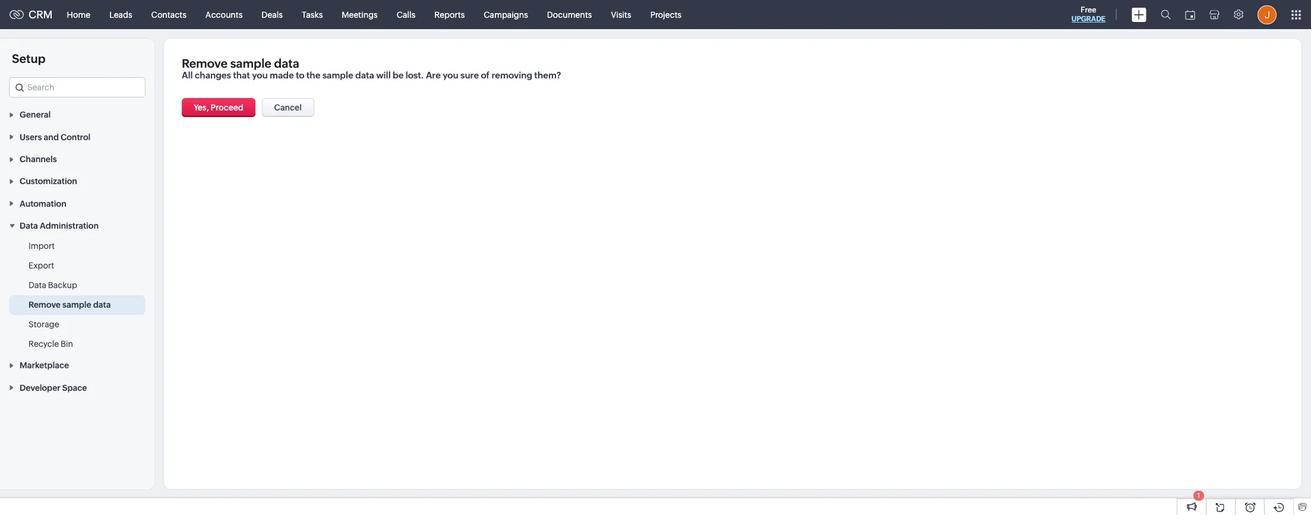 Task type: vqa. For each thing, say whether or not it's contained in the screenshot.
Free Upgrade
yes



Task type: describe. For each thing, give the bounding box(es) containing it.
import
[[29, 241, 55, 251]]

users
[[20, 132, 42, 142]]

tasks link
[[292, 0, 332, 29]]

data administration button
[[0, 214, 155, 237]]

contacts link
[[142, 0, 196, 29]]

are
[[426, 70, 441, 80]]

home link
[[57, 0, 100, 29]]

free
[[1081, 5, 1097, 14]]

marketplace
[[20, 361, 69, 371]]

them?
[[535, 70, 562, 80]]

crm
[[29, 8, 53, 21]]

remove for remove sample data
[[29, 300, 61, 310]]

recycle bin link
[[29, 338, 73, 350]]

calls
[[397, 10, 416, 19]]

administration
[[40, 221, 99, 231]]

documents link
[[538, 0, 602, 29]]

recycle
[[29, 339, 59, 349]]

data backup link
[[29, 279, 77, 291]]

data administration region
[[0, 237, 155, 354]]

sample for remove sample data all changes that you made to the sample data will be lost. are you sure of removing them?
[[230, 56, 272, 70]]

projects
[[651, 10, 682, 19]]

profile element
[[1251, 0, 1285, 29]]

home
[[67, 10, 90, 19]]

removing
[[492, 70, 533, 80]]

2 you from the left
[[443, 70, 459, 80]]

will
[[376, 70, 391, 80]]

visits
[[611, 10, 632, 19]]

of
[[481, 70, 490, 80]]

customization button
[[0, 170, 155, 192]]

contacts
[[151, 10, 187, 19]]

reports
[[435, 10, 465, 19]]

create menu element
[[1125, 0, 1154, 29]]

documents
[[547, 10, 592, 19]]

remove for remove sample data all changes that you made to the sample data will be lost. are you sure of removing them?
[[182, 56, 228, 70]]

control
[[61, 132, 91, 142]]

export
[[29, 261, 54, 271]]

data for remove sample data all changes that you made to the sample data will be lost. are you sure of removing them?
[[274, 56, 299, 70]]

visits link
[[602, 0, 641, 29]]

free upgrade
[[1072, 5, 1106, 23]]

general
[[20, 110, 51, 120]]

developer space button
[[0, 377, 155, 399]]

that
[[233, 70, 250, 80]]

leads
[[109, 10, 132, 19]]

lost.
[[406, 70, 424, 80]]



Task type: locate. For each thing, give the bounding box(es) containing it.
data
[[20, 221, 38, 231], [29, 281, 46, 290]]

data for data administration
[[20, 221, 38, 231]]

None field
[[9, 77, 146, 97]]

0 vertical spatial data
[[20, 221, 38, 231]]

marketplace button
[[0, 354, 155, 377]]

remove sample data link
[[29, 299, 111, 311]]

1 you from the left
[[252, 70, 268, 80]]

to
[[296, 70, 305, 80]]

general button
[[0, 103, 155, 126]]

0 vertical spatial remove
[[182, 56, 228, 70]]

the
[[307, 70, 321, 80]]

channels
[[20, 155, 57, 164]]

remove sample data all changes that you made to the sample data will be lost. are you sure of removing them?
[[182, 56, 562, 80]]

sample
[[230, 56, 272, 70], [323, 70, 354, 80], [62, 300, 91, 310]]

deals link
[[252, 0, 292, 29]]

crm link
[[10, 8, 53, 21]]

0 horizontal spatial data
[[93, 300, 111, 310]]

you right that
[[252, 70, 268, 80]]

remove left that
[[182, 56, 228, 70]]

reports link
[[425, 0, 475, 29]]

sample down the backup
[[62, 300, 91, 310]]

storage
[[29, 320, 59, 329]]

1
[[1198, 492, 1201, 499]]

storage link
[[29, 319, 59, 331]]

data administration
[[20, 221, 99, 231]]

and
[[44, 132, 59, 142]]

create menu image
[[1132, 7, 1147, 22]]

setup
[[12, 52, 45, 65]]

space
[[62, 383, 87, 393]]

Search text field
[[10, 78, 145, 97]]

None button
[[182, 98, 255, 117], [262, 98, 314, 117], [182, 98, 255, 117], [262, 98, 314, 117]]

1 horizontal spatial sample
[[230, 56, 272, 70]]

developer
[[20, 383, 61, 393]]

data for data backup
[[29, 281, 46, 290]]

1 horizontal spatial remove
[[182, 56, 228, 70]]

remove inside data administration region
[[29, 300, 61, 310]]

you
[[252, 70, 268, 80], [443, 70, 459, 80]]

deals
[[262, 10, 283, 19]]

customization
[[20, 177, 77, 186]]

automation
[[20, 199, 66, 208]]

developer space
[[20, 383, 87, 393]]

remove sample data
[[29, 300, 111, 310]]

data for remove sample data
[[93, 300, 111, 310]]

projects link
[[641, 0, 692, 29]]

1 horizontal spatial you
[[443, 70, 459, 80]]

meetings link
[[332, 0, 387, 29]]

data inside region
[[93, 300, 111, 310]]

1 horizontal spatial data
[[274, 56, 299, 70]]

data down export
[[29, 281, 46, 290]]

accounts link
[[196, 0, 252, 29]]

1 vertical spatial data
[[29, 281, 46, 290]]

0 horizontal spatial you
[[252, 70, 268, 80]]

search image
[[1162, 10, 1172, 20]]

data inside region
[[29, 281, 46, 290]]

sample for remove sample data
[[62, 300, 91, 310]]

meetings
[[342, 10, 378, 19]]

bin
[[61, 339, 73, 349]]

be
[[393, 70, 404, 80]]

backup
[[48, 281, 77, 290]]

data
[[274, 56, 299, 70], [356, 70, 374, 80], [93, 300, 111, 310]]

data inside dropdown button
[[20, 221, 38, 231]]

leads link
[[100, 0, 142, 29]]

sample right the the
[[323, 70, 354, 80]]

search element
[[1154, 0, 1179, 29]]

2 horizontal spatial data
[[356, 70, 374, 80]]

channels button
[[0, 148, 155, 170]]

import link
[[29, 240, 55, 252]]

0 horizontal spatial remove
[[29, 300, 61, 310]]

data backup
[[29, 281, 77, 290]]

recycle bin
[[29, 339, 73, 349]]

export link
[[29, 260, 54, 272]]

changes
[[195, 70, 231, 80]]

remove up storage link
[[29, 300, 61, 310]]

sample inside data administration region
[[62, 300, 91, 310]]

you right are
[[443, 70, 459, 80]]

remove
[[182, 56, 228, 70], [29, 300, 61, 310]]

profile image
[[1258, 5, 1278, 24]]

upgrade
[[1072, 15, 1106, 23]]

calls link
[[387, 0, 425, 29]]

users and control
[[20, 132, 91, 142]]

campaigns link
[[475, 0, 538, 29]]

tasks
[[302, 10, 323, 19]]

accounts
[[206, 10, 243, 19]]

campaigns
[[484, 10, 528, 19]]

remove inside remove sample data all changes that you made to the sample data will be lost. are you sure of removing them?
[[182, 56, 228, 70]]

automation button
[[0, 192, 155, 214]]

users and control button
[[0, 126, 155, 148]]

sure
[[461, 70, 479, 80]]

sample left to at the left of page
[[230, 56, 272, 70]]

calendar image
[[1186, 10, 1196, 19]]

all
[[182, 70, 193, 80]]

data up import
[[20, 221, 38, 231]]

1 vertical spatial remove
[[29, 300, 61, 310]]

0 horizontal spatial sample
[[62, 300, 91, 310]]

made
[[270, 70, 294, 80]]

2 horizontal spatial sample
[[323, 70, 354, 80]]



